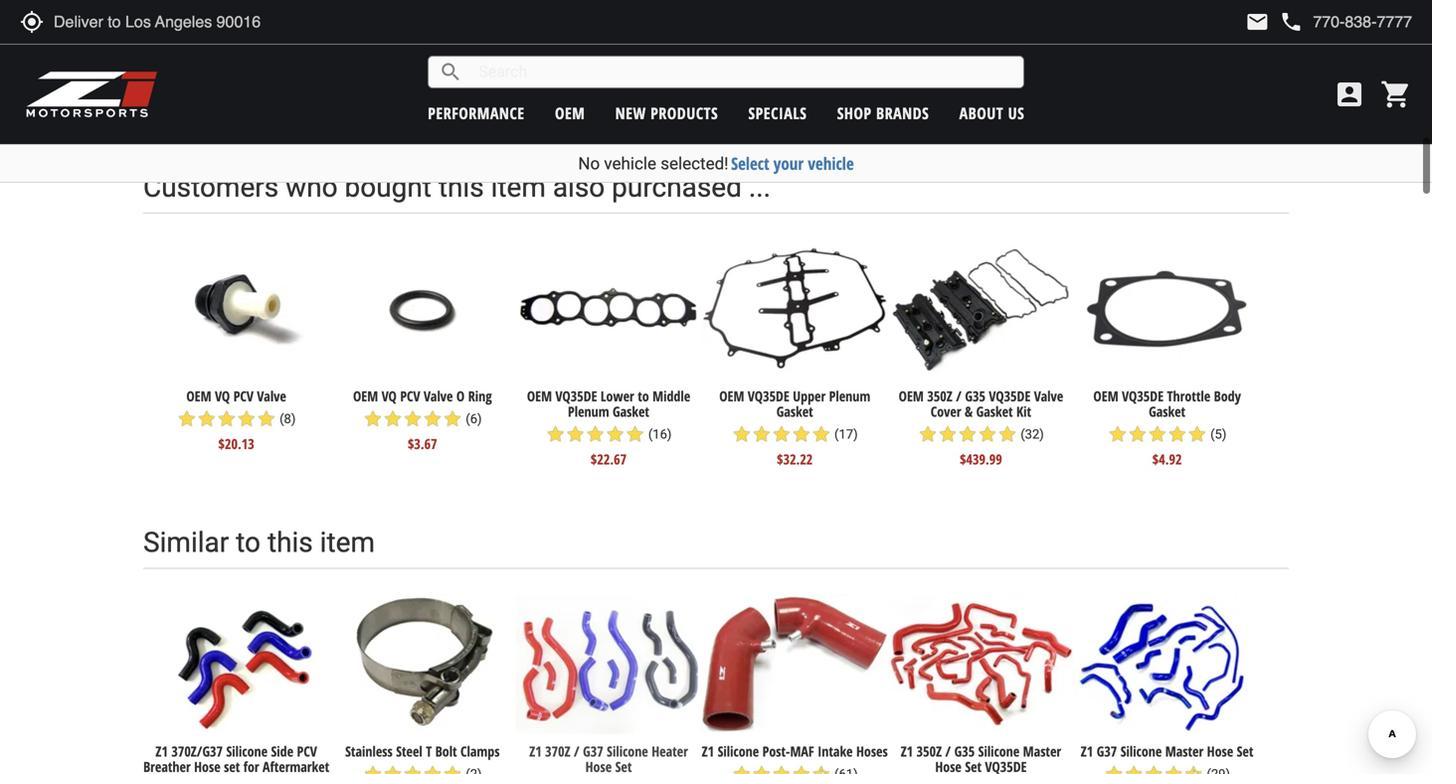 Task type: locate. For each thing, give the bounding box(es) containing it.
cart
[[839, 39, 864, 60]]

oem inside oem vq35de throttle body gasket star star star star star (5) $4.92
[[1094, 387, 1119, 406]]

pcv for oem vq pcv valve o ring star star star (6) $3.67
[[432, 39, 452, 58]]

1 horizontal spatial item
[[491, 171, 546, 204]]

0 horizontal spatial vehicle
[[604, 154, 657, 174]]

0 horizontal spatial item
[[320, 527, 375, 560]]

set
[[1237, 743, 1254, 762], [615, 758, 632, 775], [965, 758, 982, 775]]

0 vertical spatial kit
[[286, 54, 301, 73]]

1 vertical spatial kit
[[1017, 403, 1032, 421]]

master
[[1023, 743, 1062, 762], [1166, 743, 1204, 762]]

1 vertical spatial $20.13
[[218, 435, 254, 454]]

1 horizontal spatial (6)
[[484, 74, 500, 89]]

who
[[286, 171, 338, 204]]

2 g37 from the left
[[1097, 743, 1118, 762]]

z1 inside z1 370z / g37 silicone heater hose set
[[529, 743, 542, 762]]

vehicle right your
[[808, 152, 854, 175]]

gasket up (16)
[[613, 403, 650, 421]]

oem inside oem vq35de upper plenum gasket star star star star star (17) $32.22
[[719, 387, 745, 406]]

z1 inside z1 370z/g37 silicone side pcv breather hose set for aftermarket intake
[[156, 743, 168, 762]]

/ for z1 370z / g37 silicone heater hose set
[[574, 743, 580, 762]]

350z for z1 350z / g35 vq35de silicone pcv hose kit
[[201, 39, 226, 58]]

also
[[553, 171, 605, 204]]

1 horizontal spatial plenum
[[829, 387, 871, 406]]

1 horizontal spatial ring
[[468, 387, 492, 406]]

0 vertical spatial ring
[[428, 54, 452, 73]]

vq for star
[[382, 387, 397, 406]]

o
[[488, 39, 496, 58], [457, 387, 465, 406]]

valve inside oem vq pcv valve star star star star star (8) $20.13
[[257, 387, 286, 406]]

vq35de inside z1 350z / g35 vq35de silicone pcv hose kit
[[263, 39, 304, 58]]

0 horizontal spatial o
[[457, 387, 465, 406]]

oem vq35de lower to middle plenum gasket star star star star star (16) $22.67
[[527, 387, 691, 469]]

similar
[[143, 527, 229, 560]]

mail phone
[[1246, 10, 1304, 34]]

oem inside the oem vq35de lower to middle plenum gasket star star star star star (16) $22.67
[[527, 387, 552, 406]]

plenum up (17)
[[829, 387, 871, 406]]

/ inside z1 350z / g35 vq35de silicone pcv hose kit
[[230, 39, 235, 58]]

2 horizontal spatial set
[[1237, 743, 1254, 762]]

no vehicle selected! select your vehicle
[[578, 152, 854, 175]]

set for z1 350z / g35 silicone master hose set vq35de
[[965, 758, 982, 775]]

1 horizontal spatial o
[[488, 39, 496, 58]]

0 horizontal spatial ring
[[428, 54, 452, 73]]

mail link
[[1246, 10, 1270, 34]]

g35 for z1 350z / g35 silicone master hose set vq35de
[[955, 743, 975, 762]]

new products link
[[615, 102, 718, 124]]

o inside oem vq pcv valve o ring star star star (6) $3.67
[[488, 39, 496, 58]]

vq35de inside oem 350z / g35 vq35de valve cover & gasket kit star star star star star (32) $439.99
[[989, 387, 1031, 406]]

o for star
[[457, 387, 465, 406]]

pcv for oem vq pcv valve star star star star star (8)
[[633, 39, 653, 58]]

o inside oem vq pcv valve o ring star star star star star (6) $3.67
[[457, 387, 465, 406]]

hose inside z1 370z / g37 silicone heater hose set
[[586, 758, 612, 775]]

1 g37 from the left
[[583, 743, 604, 762]]

plenum up $22.67
[[568, 403, 609, 421]]

this
[[439, 171, 484, 204], [268, 527, 313, 560]]

hose for z1 370z/g37 silicone side pcv breather hose set for aftermarket intake
[[194, 758, 221, 775]]

silicone inside z1 350z / g35 vq35de silicone pcv hose kit
[[188, 54, 230, 73]]

to
[[638, 387, 649, 406], [236, 527, 261, 560]]

set inside z1 370z / g37 silicone heater hose set
[[615, 758, 632, 775]]

item
[[491, 171, 546, 204], [320, 527, 375, 560]]

pcv
[[432, 39, 452, 58], [633, 39, 653, 58], [233, 54, 253, 73], [233, 387, 254, 406], [400, 387, 420, 406], [297, 743, 317, 762]]

heater
[[652, 743, 688, 762]]

z1 for z1 g37 silicone master hose set
[[1081, 743, 1094, 762]]

valve inside oem 350z / g35 vq35de valve cover & gasket kit star star star star star (32) $439.99
[[1034, 387, 1064, 406]]

$20.13
[[620, 97, 656, 116], [218, 435, 254, 454]]

0 horizontal spatial to
[[236, 527, 261, 560]]

...
[[749, 171, 771, 204]]

0 horizontal spatial master
[[1023, 743, 1062, 762]]

pcv inside oem vq pcv valve o ring star star star (6) $3.67
[[432, 39, 452, 58]]

stainless steel t bolt clamps
[[345, 743, 500, 762]]

0 vertical spatial (8)
[[679, 58, 695, 73]]

0 horizontal spatial g37
[[583, 743, 604, 762]]

2 gasket from the left
[[777, 403, 813, 421]]

add
[[733, 39, 757, 60]]

to right lower
[[638, 387, 649, 406]]

0 horizontal spatial $20.13
[[218, 435, 254, 454]]

370z/g37
[[171, 743, 223, 762]]

pcv for oem vq pcv valve o ring star star star star star (6) $3.67
[[400, 387, 420, 406]]

g35 for z1 350z / g35 vq35de silicone pcv hose kit
[[239, 39, 259, 58]]

350z inside z1 350z / g35 silicone master hose set vq35de
[[917, 743, 942, 762]]

silicone inside z1 370z / g37 silicone heater hose set
[[607, 743, 648, 762]]

z1
[[185, 39, 198, 58], [156, 743, 168, 762], [529, 743, 542, 762], [702, 743, 714, 762], [901, 743, 913, 762], [1081, 743, 1094, 762]]

350z inside z1 350z / g35 vq35de silicone pcv hose kit
[[201, 39, 226, 58]]

three
[[781, 39, 816, 60]]

1 vertical spatial 350z
[[928, 387, 953, 406]]

(6)
[[484, 74, 500, 89], [466, 412, 482, 427]]

master inside z1 350z / g35 silicone master hose set vq35de
[[1023, 743, 1062, 762]]

oem inside oem vq pcv valve star star star star star (8) $20.13
[[186, 387, 212, 406]]

0 vertical spatial $20.13
[[620, 97, 656, 116]]

throttle
[[1167, 387, 1211, 406]]

Search search field
[[463, 57, 1024, 87]]

kit
[[286, 54, 301, 73], [1017, 403, 1032, 421]]

ring inside oem vq pcv valve o ring star star star star star (6) $3.67
[[468, 387, 492, 406]]

add all three to cart
[[733, 39, 864, 60]]

z1 350z / g35 vq35de silicone pcv hose kit
[[185, 39, 304, 73]]

1 horizontal spatial set
[[965, 758, 982, 775]]

1 vertical spatial to
[[236, 527, 261, 560]]

oem for oem
[[555, 102, 585, 124]]

(8) inside oem vq pcv valve star star star star star (8) $20.13
[[280, 412, 296, 427]]

selected!
[[661, 154, 729, 174]]

1 horizontal spatial kit
[[1017, 403, 1032, 421]]

intake right maf
[[818, 743, 853, 762]]

z1 g37 silicone master hose set
[[1081, 743, 1254, 762]]

1 vertical spatial (8)
[[280, 412, 296, 427]]

0 vertical spatial g35
[[239, 39, 259, 58]]

z1 for z1 370z/g37 silicone side pcv breather hose set for aftermarket intake
[[156, 743, 168, 762]]

about us link
[[960, 102, 1025, 124]]

z1 motorsports logo image
[[25, 70, 159, 119]]

4 gasket from the left
[[1149, 403, 1186, 421]]

pcv inside oem vq pcv valve star star star star star (8) $20.13
[[233, 387, 254, 406]]

3 gasket from the left
[[977, 403, 1013, 421]]

oem for oem vq pcv valve o ring star star star (6) $3.67
[[384, 39, 410, 58]]

hose for z1 370z / g37 silicone heater hose set
[[586, 758, 612, 775]]

1 horizontal spatial to
[[638, 387, 649, 406]]

/ for z1 350z / g35 vq35de silicone pcv hose kit
[[230, 39, 235, 58]]

oem inside oem vq pcv valve o ring star star star star star (6) $3.67
[[353, 387, 378, 406]]

vq inside oem vq pcv valve o ring star star star star star (6) $3.67
[[382, 387, 397, 406]]

vq inside oem vq pcv valve star star star star star (8) $20.13
[[215, 387, 230, 406]]

to right similar
[[236, 527, 261, 560]]

pcv inside z1 370z/g37 silicone side pcv breather hose set for aftermarket intake
[[297, 743, 317, 762]]

valve inside oem vq pcv valve o ring star star star star star (6) $3.67
[[424, 387, 453, 406]]

1 master from the left
[[1023, 743, 1062, 762]]

plenum inside oem vq35de upper plenum gasket star star star star star (17) $32.22
[[829, 387, 871, 406]]

ring for star
[[468, 387, 492, 406]]

0 horizontal spatial (8)
[[280, 412, 296, 427]]

1 vertical spatial o
[[457, 387, 465, 406]]

vq for $3.67
[[413, 39, 428, 58]]

2 vertical spatial g35
[[955, 743, 975, 762]]

1 vertical spatial item
[[320, 527, 375, 560]]

middle
[[653, 387, 691, 406]]

(8) for oem vq pcv valve star star star star star (8)
[[679, 58, 695, 73]]

0 vertical spatial this
[[439, 171, 484, 204]]

vq35de inside oem vq35de throttle body gasket star star star star star (5) $4.92
[[1122, 387, 1164, 406]]

valve
[[455, 39, 484, 58], [656, 39, 686, 58], [257, 387, 286, 406], [424, 387, 453, 406], [1034, 387, 1064, 406]]

/ inside z1 350z / g35 silicone master hose set vq35de
[[946, 743, 951, 762]]

(8) for oem vq pcv valve star star star star star (8) $20.13
[[280, 412, 296, 427]]

0 horizontal spatial set
[[615, 758, 632, 775]]

gasket
[[613, 403, 650, 421], [777, 403, 813, 421], [977, 403, 1013, 421], [1149, 403, 1186, 421]]

gasket up $32.22
[[777, 403, 813, 421]]

g37 inside z1 370z / g37 silicone heater hose set
[[583, 743, 604, 762]]

0 vertical spatial to
[[638, 387, 649, 406]]

g37
[[583, 743, 604, 762], [1097, 743, 1118, 762]]

(8)
[[679, 58, 695, 73], [280, 412, 296, 427]]

my_location
[[20, 10, 44, 34]]

plenum inside the oem vq35de lower to middle plenum gasket star star star star star (16) $22.67
[[568, 403, 609, 421]]

purchased
[[612, 171, 742, 204]]

hose inside z1 370z/g37 silicone side pcv breather hose set for aftermarket intake
[[194, 758, 221, 775]]

0 horizontal spatial (6)
[[466, 412, 482, 427]]

0 vertical spatial (6)
[[484, 74, 500, 89]]

1 horizontal spatial g37
[[1097, 743, 1118, 762]]

0 horizontal spatial intake
[[219, 773, 254, 775]]

(16)
[[648, 427, 672, 442]]

intake down 370z/g37
[[219, 773, 254, 775]]

for
[[244, 758, 259, 775]]

search
[[439, 60, 463, 84]]

plenum
[[829, 387, 871, 406], [568, 403, 609, 421]]

clamps
[[461, 743, 500, 762]]

1 vertical spatial ring
[[468, 387, 492, 406]]

oem inside oem vq pcv valve o ring star star star (6) $3.67
[[384, 39, 410, 58]]

/ for oem 350z / g35 vq35de valve cover & gasket kit star star star star star (32) $439.99
[[956, 387, 962, 406]]

about
[[960, 102, 1004, 124]]

hoses
[[857, 743, 888, 762]]

1 horizontal spatial master
[[1166, 743, 1204, 762]]

0 vertical spatial intake
[[818, 743, 853, 762]]

0 horizontal spatial kit
[[286, 54, 301, 73]]

shop brands link
[[837, 102, 929, 124]]

cover
[[931, 403, 962, 421]]

$439.99
[[960, 450, 1003, 469]]

oem inside oem vq pcv valve star star star star star (8)
[[586, 39, 611, 58]]

1 vertical spatial g35
[[965, 387, 986, 406]]

z1 inside z1 350z / g35 silicone master hose set vq35de
[[901, 743, 913, 762]]

g35 inside z1 350z / g35 silicone master hose set vq35de
[[955, 743, 975, 762]]

pcv inside oem vq pcv valve star star star star star (8)
[[633, 39, 653, 58]]

oem for oem vq35de upper plenum gasket star star star star star (17) $32.22
[[719, 387, 745, 406]]

ring inside oem vq pcv valve o ring star star star (6) $3.67
[[428, 54, 452, 73]]

z1 inside z1 350z / g35 vq35de silicone pcv hose kit
[[185, 39, 198, 58]]

gasket up $4.92
[[1149, 403, 1186, 421]]

vq inside oem vq pcv valve o ring star star star (6) $3.67
[[413, 39, 428, 58]]

$3.67
[[428, 97, 458, 116], [408, 435, 437, 454]]

(6) inside oem vq pcv valve o ring star star star (6) $3.67
[[484, 74, 500, 89]]

oem vq pcv valve star star star star star (8)
[[576, 39, 695, 76]]

g35 inside oem 350z / g35 vq35de valve cover & gasket kit star star star star star (32) $439.99
[[965, 387, 986, 406]]

pcv for oem vq pcv valve star star star star star (8) $20.13
[[233, 387, 254, 406]]

upper
[[793, 387, 826, 406]]

valve for star
[[424, 387, 453, 406]]

/ inside z1 370z / g37 silicone heater hose set
[[574, 743, 580, 762]]

g35 for oem 350z / g35 vq35de valve cover & gasket kit star star star star star (32) $439.99
[[965, 387, 986, 406]]

set inside z1 350z / g35 silicone master hose set vq35de
[[965, 758, 982, 775]]

hose for z1 350z / g35 silicone master hose set vq35de
[[936, 758, 962, 775]]

&
[[965, 403, 973, 421]]

to
[[820, 39, 835, 60]]

mail
[[1246, 10, 1270, 34]]

1 horizontal spatial (8)
[[679, 58, 695, 73]]

0 vertical spatial o
[[488, 39, 496, 58]]

z1 for z1 silicone post-maf intake hoses
[[702, 743, 714, 762]]

kit inside oem 350z / g35 vq35de valve cover & gasket kit star star star star star (32) $439.99
[[1017, 403, 1032, 421]]

hose inside z1 350z / g35 silicone master hose set vq35de
[[936, 758, 962, 775]]

vq35de inside oem vq35de upper plenum gasket star star star star star (17) $32.22
[[748, 387, 790, 406]]

350z inside oem 350z / g35 vq35de valve cover & gasket kit star star star star star (32) $439.99
[[928, 387, 953, 406]]

gasket right &
[[977, 403, 1013, 421]]

z1 for z1 370z / g37 silicone heater hose set
[[529, 743, 542, 762]]

2 master from the left
[[1166, 743, 1204, 762]]

vq35de inside z1 350z / g35 silicone master hose set vq35de
[[985, 758, 1027, 775]]

z1 for z1 350z / g35 vq35de silicone pcv hose kit
[[185, 39, 198, 58]]

oem
[[384, 39, 410, 58], [586, 39, 611, 58], [555, 102, 585, 124], [186, 387, 212, 406], [353, 387, 378, 406], [527, 387, 552, 406], [719, 387, 745, 406], [899, 387, 924, 406], [1094, 387, 1119, 406]]

(8) inside oem vq pcv valve star star star star star (8)
[[679, 58, 695, 73]]

hose
[[257, 54, 283, 73], [1207, 743, 1234, 762], [194, 758, 221, 775], [586, 758, 612, 775], [936, 758, 962, 775]]

/ inside oem 350z / g35 vq35de valve cover & gasket kit star star star star star (32) $439.99
[[956, 387, 962, 406]]

vehicle right no
[[604, 154, 657, 174]]

all
[[761, 39, 777, 60]]

1 vertical spatial $3.67
[[408, 435, 437, 454]]

ring
[[428, 54, 452, 73], [468, 387, 492, 406]]

valve inside oem vq pcv valve o ring star star star (6) $3.67
[[455, 39, 484, 58]]

0 horizontal spatial plenum
[[568, 403, 609, 421]]

intake
[[818, 743, 853, 762], [219, 773, 254, 775]]

350z for oem 350z / g35 vq35de valve cover & gasket kit star star star star star (32) $439.99
[[928, 387, 953, 406]]

g35 inside z1 350z / g35 vq35de silicone pcv hose kit
[[239, 39, 259, 58]]

0 vertical spatial 350z
[[201, 39, 226, 58]]

oem inside oem 350z / g35 vq35de valve cover & gasket kit star star star star star (32) $439.99
[[899, 387, 924, 406]]

bolt
[[435, 743, 457, 762]]

$3.67 inside oem vq pcv valve o ring star star star (6) $3.67
[[428, 97, 458, 116]]

intake inside z1 370z/g37 silicone side pcv breather hose set for aftermarket intake
[[219, 773, 254, 775]]

1 vertical spatial intake
[[219, 773, 254, 775]]

1 vertical spatial this
[[268, 527, 313, 560]]

pcv inside oem vq pcv valve o ring star star star star star (6) $3.67
[[400, 387, 420, 406]]

350z
[[201, 39, 226, 58], [928, 387, 953, 406], [917, 743, 942, 762]]

1 gasket from the left
[[613, 403, 650, 421]]

$3.67 inside oem vq pcv valve o ring star star star star star (6) $3.67
[[408, 435, 437, 454]]

2 vertical spatial 350z
[[917, 743, 942, 762]]

1 horizontal spatial this
[[439, 171, 484, 204]]

1 vertical spatial (6)
[[466, 412, 482, 427]]

oem for oem vq35de lower to middle plenum gasket star star star star star (16) $22.67
[[527, 387, 552, 406]]

oem vq pcv valve o ring star star star (6) $3.67
[[384, 39, 500, 116]]

0 vertical spatial $3.67
[[428, 97, 458, 116]]



Task type: vqa. For each thing, say whether or not it's contained in the screenshot.


Task type: describe. For each thing, give the bounding box(es) containing it.
your
[[774, 152, 804, 175]]

bought
[[345, 171, 432, 204]]

side
[[271, 743, 294, 762]]

customers who bought this item also purchased ...
[[143, 171, 771, 204]]

z1 350z / g35 silicone master hose set vq35de
[[901, 743, 1062, 775]]

body
[[1214, 387, 1241, 406]]

account_box
[[1334, 79, 1366, 110]]

steel
[[396, 743, 423, 762]]

gasket inside the oem vq35de lower to middle plenum gasket star star star star star (16) $22.67
[[613, 403, 650, 421]]

z1 370z/g37 silicone side pcv breather hose set for aftermarket intake
[[143, 743, 329, 775]]

breather
[[143, 758, 191, 775]]

phone link
[[1280, 10, 1413, 34]]

about us
[[960, 102, 1025, 124]]

0 vertical spatial item
[[491, 171, 546, 204]]

1 horizontal spatial vehicle
[[808, 152, 854, 175]]

to inside the oem vq35de lower to middle plenum gasket star star star star star (16) $22.67
[[638, 387, 649, 406]]

z1 for z1 350z / g35 silicone master hose set vq35de
[[901, 743, 913, 762]]

oem for oem vq pcv valve star star star star star (8) $20.13
[[186, 387, 212, 406]]

oem 350z / g35 vq35de valve cover & gasket kit star star star star star (32) $439.99
[[899, 387, 1064, 469]]

similar to this item
[[143, 527, 375, 560]]

1 horizontal spatial $20.13
[[620, 97, 656, 116]]

gasket inside oem vq35de throttle body gasket star star star star star (5) $4.92
[[1149, 403, 1186, 421]]

350z for z1 350z / g35 silicone master hose set vq35de
[[917, 743, 942, 762]]

0 horizontal spatial this
[[268, 527, 313, 560]]

valve for $20.13
[[257, 387, 286, 406]]

(6) inside oem vq pcv valve o ring star star star star star (6) $3.67
[[466, 412, 482, 427]]

hose inside z1 350z / g35 vq35de silicone pcv hose kit
[[257, 54, 283, 73]]

post-
[[763, 743, 790, 762]]

kit inside z1 350z / g35 vq35de silicone pcv hose kit
[[286, 54, 301, 73]]

us
[[1008, 102, 1025, 124]]

valve for $3.67
[[455, 39, 484, 58]]

brands
[[876, 102, 929, 124]]

oem link
[[555, 102, 585, 124]]

gasket inside oem 350z / g35 vq35de valve cover & gasket kit star star star star star (32) $439.99
[[977, 403, 1013, 421]]

1 horizontal spatial intake
[[818, 743, 853, 762]]

vehicle inside no vehicle selected! select your vehicle
[[604, 154, 657, 174]]

o for (6)
[[488, 39, 496, 58]]

vq inside oem vq pcv valve star star star star star (8)
[[614, 39, 629, 58]]

maf
[[790, 743, 814, 762]]

oem vq35de upper plenum gasket star star star star star (17) $32.22
[[719, 387, 871, 469]]

performance
[[428, 102, 525, 124]]

shopping_cart link
[[1376, 79, 1413, 110]]

set for z1 370z / g37 silicone heater hose set
[[615, 758, 632, 775]]

customers
[[143, 171, 279, 204]]

shop brands
[[837, 102, 929, 124]]

specials link
[[749, 102, 807, 124]]

(32)
[[1021, 427, 1044, 442]]

new products
[[615, 102, 718, 124]]

set
[[224, 758, 240, 775]]

lower
[[601, 387, 634, 406]]

select
[[731, 152, 770, 175]]

shopping_cart
[[1381, 79, 1413, 110]]

no
[[578, 154, 600, 174]]

new
[[615, 102, 646, 124]]

ring for $3.67
[[428, 54, 452, 73]]

/ for z1 350z / g35 silicone master hose set vq35de
[[946, 743, 951, 762]]

shop
[[837, 102, 872, 124]]

(17)
[[835, 427, 858, 442]]

vq for $20.13
[[215, 387, 230, 406]]

performance link
[[428, 102, 525, 124]]

account_box link
[[1329, 79, 1371, 110]]

valve inside oem vq pcv valve star star star star star (8)
[[656, 39, 686, 58]]

stainless
[[345, 743, 393, 762]]

silicone inside z1 370z/g37 silicone side pcv breather hose set for aftermarket intake
[[226, 743, 268, 762]]

silicone inside z1 350z / g35 silicone master hose set vq35de
[[979, 743, 1020, 762]]

z1 silicone post-maf intake hoses
[[702, 743, 888, 762]]

oem for oem vq35de throttle body gasket star star star star star (5) $4.92
[[1094, 387, 1119, 406]]

t
[[426, 743, 432, 762]]

$32.22
[[777, 450, 813, 469]]

$22.67
[[591, 450, 627, 469]]

select your vehicle link
[[731, 152, 854, 175]]

pcv inside z1 350z / g35 vq35de silicone pcv hose kit
[[233, 54, 253, 73]]

oem for oem 350z / g35 vq35de valve cover & gasket kit star star star star star (32) $439.99
[[899, 387, 924, 406]]

products
[[651, 102, 718, 124]]

z1 370z / g37 silicone heater hose set
[[529, 743, 688, 775]]

oem for oem vq pcv valve star star star star star (8)
[[586, 39, 611, 58]]

oem vq pcv valve o ring star star star star star (6) $3.67
[[353, 387, 492, 454]]

vq35de inside the oem vq35de lower to middle plenum gasket star star star star star (16) $22.67
[[556, 387, 597, 406]]

specials
[[749, 102, 807, 124]]

$20.13 inside oem vq pcv valve star star star star star (8) $20.13
[[218, 435, 254, 454]]

phone
[[1280, 10, 1304, 34]]

oem vq pcv valve star star star star star (8) $20.13
[[177, 387, 296, 454]]

aftermarket
[[263, 758, 329, 775]]

(5)
[[1211, 427, 1227, 442]]

gasket inside oem vq35de upper plenum gasket star star star star star (17) $32.22
[[777, 403, 813, 421]]

oem for oem vq pcv valve o ring star star star star star (6) $3.67
[[353, 387, 378, 406]]

$4.92
[[1153, 450, 1182, 469]]

oem vq35de throttle body gasket star star star star star (5) $4.92
[[1094, 387, 1241, 469]]

370z
[[545, 743, 571, 762]]



